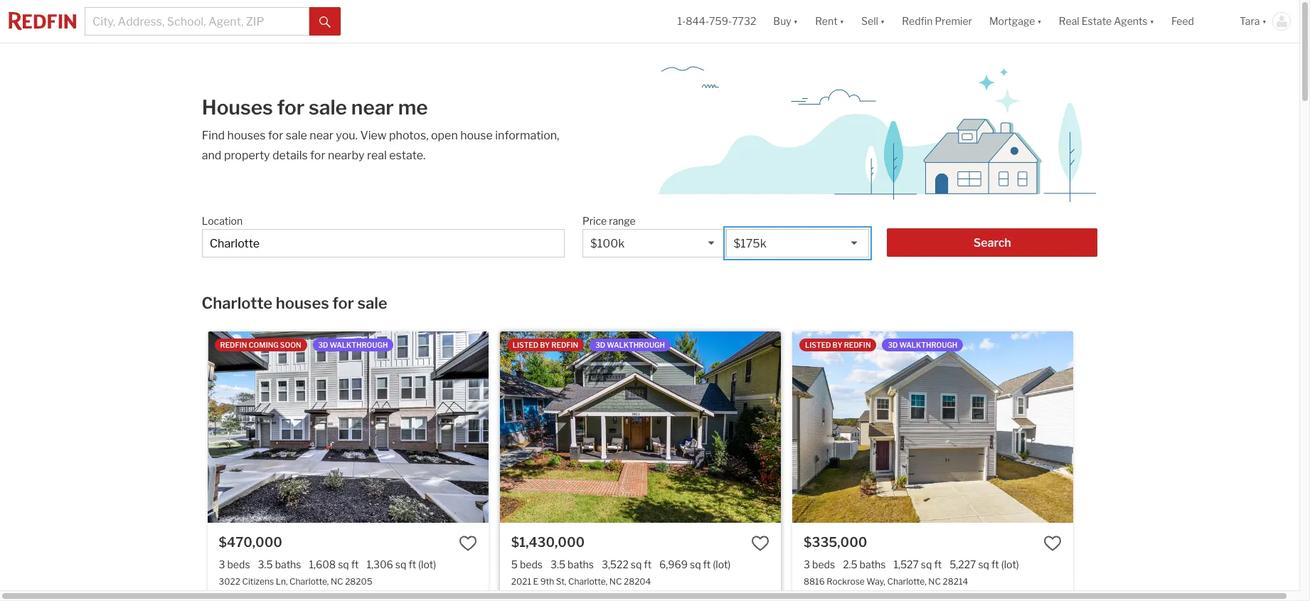 Task type: locate. For each thing, give the bounding box(es) containing it.
2 nc from the left
[[610, 576, 622, 587]]

1 beds from the left
[[227, 558, 250, 571]]

feed button
[[1164, 0, 1232, 43]]

2 horizontal spatial beds
[[813, 558, 836, 571]]

sq for 1,527
[[922, 558, 933, 571]]

3 favorite button image from the left
[[1044, 534, 1063, 553]]

0 horizontal spatial near
[[310, 129, 334, 142]]

6 ft from the left
[[992, 558, 1000, 571]]

0 vertical spatial city, address, school, agent, zip search field
[[85, 7, 310, 36]]

ft for 1,306 sq ft (lot)
[[409, 558, 416, 571]]

▾
[[794, 15, 799, 27], [840, 15, 845, 27], [881, 15, 886, 27], [1038, 15, 1042, 27], [1150, 15, 1155, 27], [1263, 15, 1267, 27]]

0 horizontal spatial nc
[[331, 576, 343, 587]]

citizens
[[242, 576, 274, 587]]

price
[[583, 215, 607, 227]]

1 horizontal spatial walkthrough
[[607, 341, 665, 349]]

redfin
[[220, 341, 247, 349], [552, 341, 579, 349], [844, 341, 871, 349]]

▾ right sell
[[881, 15, 886, 27]]

1 sq from the left
[[338, 558, 349, 571]]

rockrose
[[827, 576, 865, 587]]

by for $1,430,000
[[540, 341, 550, 349]]

$100k
[[591, 237, 625, 251]]

3 beds for $470,000
[[219, 558, 250, 571]]

1 3.5 from the left
[[258, 558, 273, 571]]

1 baths from the left
[[275, 558, 301, 571]]

1 horizontal spatial beds
[[520, 558, 543, 571]]

2 (lot) from the left
[[713, 558, 731, 571]]

feed
[[1172, 15, 1195, 27]]

▾ right rent
[[840, 15, 845, 27]]

2 favorite button checkbox from the left
[[1044, 534, 1063, 553]]

0 horizontal spatial listed by redfin
[[513, 341, 579, 349]]

ft right the 6,969
[[704, 558, 711, 571]]

1 horizontal spatial (lot)
[[713, 558, 731, 571]]

0 horizontal spatial favorite button checkbox
[[752, 534, 770, 553]]

0 horizontal spatial 3d
[[318, 341, 328, 349]]

photo of 8816 rockrose way, charlotte, nc 28214 image
[[793, 332, 1074, 523], [1074, 332, 1311, 523]]

ft
[[351, 558, 359, 571], [409, 558, 416, 571], [644, 558, 652, 571], [704, 558, 711, 571], [935, 558, 942, 571], [992, 558, 1000, 571]]

0 horizontal spatial by
[[540, 341, 550, 349]]

property
[[224, 149, 270, 162]]

3 up the 8816
[[804, 558, 811, 571]]

ln,
[[276, 576, 288, 587]]

1 nc from the left
[[331, 576, 343, 587]]

4 ▾ from the left
[[1038, 15, 1042, 27]]

houses up soon
[[276, 294, 329, 312]]

1 horizontal spatial listed by redfin
[[806, 341, 871, 349]]

2 charlotte, from the left
[[569, 576, 608, 587]]

favorite button checkbox
[[752, 534, 770, 553], [1044, 534, 1063, 553]]

3.5 baths
[[258, 558, 301, 571], [551, 558, 594, 571]]

3 beds from the left
[[813, 558, 836, 571]]

0 horizontal spatial sale
[[286, 129, 307, 142]]

3022 citizens ln, charlotte, nc 28205
[[219, 576, 373, 587]]

location
[[202, 215, 243, 227]]

▾ right agents
[[1150, 15, 1155, 27]]

tara ▾
[[1240, 15, 1267, 27]]

1 horizontal spatial listed
[[806, 341, 832, 349]]

759-
[[710, 15, 732, 27]]

1 horizontal spatial baths
[[568, 558, 594, 571]]

for inside "view photos, open house information, and property details for nearby real estate."
[[310, 149, 326, 162]]

2 favorite button image from the left
[[752, 534, 770, 553]]

844-
[[686, 15, 710, 27]]

0 horizontal spatial 3.5
[[258, 558, 273, 571]]

3.5 up citizens
[[258, 558, 273, 571]]

2 3 beds from the left
[[804, 558, 836, 571]]

beds right 5
[[520, 558, 543, 571]]

3 walkthrough from the left
[[900, 341, 958, 349]]

houses
[[227, 129, 266, 142], [276, 294, 329, 312]]

1 horizontal spatial nc
[[610, 576, 622, 587]]

listed by redfin
[[513, 341, 579, 349], [806, 341, 871, 349]]

1 horizontal spatial 3d
[[596, 341, 606, 349]]

(lot) for $1,430,000
[[713, 558, 731, 571]]

mortgage ▾
[[990, 15, 1042, 27]]

3.5 baths up 2021 e 9th st, charlotte, nc 28204
[[551, 558, 594, 571]]

(lot) right 5,227
[[1002, 558, 1020, 571]]

0 horizontal spatial 3.5 baths
[[258, 558, 301, 571]]

1 ▾ from the left
[[794, 15, 799, 27]]

sell ▾ button
[[862, 0, 886, 43]]

0 horizontal spatial 3
[[219, 558, 225, 571]]

near up view
[[351, 95, 394, 120]]

3 3d walkthrough from the left
[[889, 341, 958, 349]]

nc for $470,000
[[331, 576, 343, 587]]

range
[[609, 215, 636, 227]]

nc down the 3,522
[[610, 576, 622, 587]]

3.5
[[258, 558, 273, 571], [551, 558, 566, 571]]

1 horizontal spatial 3 beds
[[804, 558, 836, 571]]

2 horizontal spatial nc
[[929, 576, 942, 587]]

favorite button checkbox
[[459, 534, 477, 553]]

1 horizontal spatial 3
[[804, 558, 811, 571]]

0 vertical spatial houses
[[227, 129, 266, 142]]

sq right 1,608
[[338, 558, 349, 571]]

2 photo of 8816 rockrose way, charlotte, nc 28214 image from the left
[[1074, 332, 1311, 523]]

1 ft from the left
[[351, 558, 359, 571]]

1 walkthrough from the left
[[330, 341, 388, 349]]

by for $335,000
[[833, 341, 843, 349]]

find
[[202, 129, 225, 142]]

walkthrough for $335,000
[[900, 341, 958, 349]]

0 vertical spatial near
[[351, 95, 394, 120]]

1 horizontal spatial 3d walkthrough
[[596, 341, 665, 349]]

3 baths from the left
[[860, 558, 886, 571]]

2 3.5 from the left
[[551, 558, 566, 571]]

2 horizontal spatial 3d
[[889, 341, 898, 349]]

sq right 1,527
[[922, 558, 933, 571]]

1 horizontal spatial 3.5
[[551, 558, 566, 571]]

2 walkthrough from the left
[[607, 341, 665, 349]]

▾ right "mortgage"
[[1038, 15, 1042, 27]]

1 favorite button image from the left
[[459, 534, 477, 553]]

favorite button image
[[459, 534, 477, 553], [752, 534, 770, 553], [1044, 534, 1063, 553]]

rent ▾ button
[[807, 0, 853, 43]]

charlotte, down 1,608
[[290, 576, 329, 587]]

City, Address, School, Agent, ZIP search field
[[85, 7, 310, 36], [202, 229, 565, 258]]

3.5 up st, at the left bottom of the page
[[551, 558, 566, 571]]

1 by from the left
[[540, 341, 550, 349]]

baths for $470,000
[[275, 558, 301, 571]]

rent ▾
[[816, 15, 845, 27]]

1 horizontal spatial charlotte,
[[569, 576, 608, 587]]

4 ft from the left
[[704, 558, 711, 571]]

1 3.5 baths from the left
[[258, 558, 301, 571]]

beds up the 8816
[[813, 558, 836, 571]]

listed by redfin for $335,000
[[806, 341, 871, 349]]

1 3d walkthrough from the left
[[318, 341, 388, 349]]

$470,000
[[219, 535, 282, 550]]

8816 rockrose way, charlotte, nc 28214
[[804, 576, 969, 587]]

2 horizontal spatial redfin
[[844, 341, 871, 349]]

sq right the 6,969
[[690, 558, 701, 571]]

2 horizontal spatial sale
[[358, 294, 388, 312]]

3 charlotte, from the left
[[888, 576, 927, 587]]

28204
[[624, 576, 651, 587]]

2 horizontal spatial (lot)
[[1002, 558, 1020, 571]]

houses for charlotte
[[276, 294, 329, 312]]

1 horizontal spatial houses
[[276, 294, 329, 312]]

ft for 3,522 sq ft
[[644, 558, 652, 571]]

2 3d walkthrough from the left
[[596, 341, 665, 349]]

0 horizontal spatial walkthrough
[[330, 341, 388, 349]]

3.5 baths for $1,430,000
[[551, 558, 594, 571]]

beds up 3022
[[227, 558, 250, 571]]

2 beds from the left
[[520, 558, 543, 571]]

(lot) right 1,306
[[419, 558, 436, 571]]

▾ for tara ▾
[[1263, 15, 1267, 27]]

5 ft from the left
[[935, 558, 942, 571]]

charlotte, down 1,527
[[888, 576, 927, 587]]

2 sq from the left
[[396, 558, 407, 571]]

1 horizontal spatial favorite button checkbox
[[1044, 534, 1063, 553]]

0 horizontal spatial charlotte,
[[290, 576, 329, 587]]

6 sq from the left
[[979, 558, 990, 571]]

photo of 2021 e 9th st, charlotte, nc 28204 image
[[500, 332, 781, 523], [781, 332, 1063, 523]]

charlotte,
[[290, 576, 329, 587], [569, 576, 608, 587], [888, 576, 927, 587]]

nc down 1,608 sq ft at the bottom of the page
[[331, 576, 343, 587]]

3.5 baths up ln,
[[258, 558, 301, 571]]

3 nc from the left
[[929, 576, 942, 587]]

▾ right tara
[[1263, 15, 1267, 27]]

2 listed by redfin from the left
[[806, 341, 871, 349]]

1 horizontal spatial favorite button image
[[752, 534, 770, 553]]

0 horizontal spatial baths
[[275, 558, 301, 571]]

1 3 from the left
[[219, 558, 225, 571]]

ft up 28204 at the bottom left of page
[[644, 558, 652, 571]]

2.5
[[843, 558, 858, 571]]

redfin premier button
[[894, 0, 981, 43]]

mortgage
[[990, 15, 1036, 27]]

beds
[[227, 558, 250, 571], [520, 558, 543, 571], [813, 558, 836, 571]]

1 photo of 2021 e 9th st, charlotte, nc 28204 image from the left
[[500, 332, 781, 523]]

1 3d from the left
[[318, 341, 328, 349]]

ft right 1,306
[[409, 558, 416, 571]]

nc
[[331, 576, 343, 587], [610, 576, 622, 587], [929, 576, 942, 587]]

nc left 28214
[[929, 576, 942, 587]]

real estate agents ▾ link
[[1060, 0, 1155, 43]]

0 horizontal spatial 3 beds
[[219, 558, 250, 571]]

2 horizontal spatial charlotte,
[[888, 576, 927, 587]]

sq up 28204 at the bottom left of page
[[631, 558, 642, 571]]

2 baths from the left
[[568, 558, 594, 571]]

2 3.5 baths from the left
[[551, 558, 594, 571]]

charlotte, for $335,000
[[888, 576, 927, 587]]

1 listed by redfin from the left
[[513, 341, 579, 349]]

2021 e 9th st, charlotte, nc 28204
[[512, 576, 651, 587]]

3 beds up the 8816
[[804, 558, 836, 571]]

charlotte
[[202, 294, 273, 312]]

3 sq from the left
[[631, 558, 642, 571]]

1,306
[[367, 558, 393, 571]]

1-844-759-7732
[[678, 15, 757, 27]]

house
[[461, 129, 493, 142]]

by
[[540, 341, 550, 349], [833, 341, 843, 349]]

(lot) right the 6,969
[[713, 558, 731, 571]]

1-844-759-7732 link
[[678, 15, 757, 27]]

3 beds
[[219, 558, 250, 571], [804, 558, 836, 571]]

1 charlotte, from the left
[[290, 576, 329, 587]]

ft left 5,227
[[935, 558, 942, 571]]

3d walkthrough
[[318, 341, 388, 349], [596, 341, 665, 349], [889, 341, 958, 349]]

near
[[351, 95, 394, 120], [310, 129, 334, 142]]

5 ▾ from the left
[[1150, 15, 1155, 27]]

sq right 5,227
[[979, 558, 990, 571]]

3d
[[318, 341, 328, 349], [596, 341, 606, 349], [889, 341, 898, 349]]

2 horizontal spatial 3d walkthrough
[[889, 341, 958, 349]]

4 sq from the left
[[690, 558, 701, 571]]

1 horizontal spatial 3.5 baths
[[551, 558, 594, 571]]

2 listed from the left
[[806, 341, 832, 349]]

sq for 6,969
[[690, 558, 701, 571]]

real
[[1060, 15, 1080, 27]]

0 horizontal spatial favorite button image
[[459, 534, 477, 553]]

3 3d from the left
[[889, 341, 898, 349]]

1 (lot) from the left
[[419, 558, 436, 571]]

1 vertical spatial sale
[[286, 129, 307, 142]]

$335,000
[[804, 535, 868, 550]]

2 ▾ from the left
[[840, 15, 845, 27]]

walkthrough
[[330, 341, 388, 349], [607, 341, 665, 349], [900, 341, 958, 349]]

buy
[[774, 15, 792, 27]]

(lot) for $335,000
[[1002, 558, 1020, 571]]

0 horizontal spatial (lot)
[[419, 558, 436, 571]]

0 vertical spatial sale
[[309, 95, 347, 120]]

2 redfin from the left
[[552, 341, 579, 349]]

6,969 sq ft (lot)
[[660, 558, 731, 571]]

1,608
[[309, 558, 336, 571]]

3 redfin from the left
[[844, 341, 871, 349]]

3 ft from the left
[[644, 558, 652, 571]]

1 horizontal spatial sale
[[309, 95, 347, 120]]

3 (lot) from the left
[[1002, 558, 1020, 571]]

estate
[[1082, 15, 1112, 27]]

photo of 3022 citizens ln, charlotte, nc 28205 image
[[207, 332, 489, 523], [489, 332, 770, 523]]

2 3d from the left
[[596, 341, 606, 349]]

6 ▾ from the left
[[1263, 15, 1267, 27]]

2 horizontal spatial favorite button image
[[1044, 534, 1063, 553]]

0 horizontal spatial 3d walkthrough
[[318, 341, 388, 349]]

baths up ln,
[[275, 558, 301, 571]]

baths up way,
[[860, 558, 886, 571]]

me
[[398, 95, 428, 120]]

9th
[[541, 576, 555, 587]]

2 photo of 2021 e 9th st, charlotte, nc 28204 image from the left
[[781, 332, 1063, 523]]

sq
[[338, 558, 349, 571], [396, 558, 407, 571], [631, 558, 642, 571], [690, 558, 701, 571], [922, 558, 933, 571], [979, 558, 990, 571]]

listed
[[513, 341, 539, 349], [806, 341, 832, 349]]

baths for $335,000
[[860, 558, 886, 571]]

8816
[[804, 576, 825, 587]]

5,227
[[950, 558, 977, 571]]

near left you.
[[310, 129, 334, 142]]

2 vertical spatial sale
[[358, 294, 388, 312]]

2 by from the left
[[833, 341, 843, 349]]

3 beds up 3022
[[219, 558, 250, 571]]

0 horizontal spatial houses
[[227, 129, 266, 142]]

for
[[277, 95, 305, 120], [268, 129, 283, 142], [310, 149, 326, 162], [333, 294, 354, 312]]

0 horizontal spatial beds
[[227, 558, 250, 571]]

favorite button image for $335,000
[[1044, 534, 1063, 553]]

1 photo of 8816 rockrose way, charlotte, nc 28214 image from the left
[[793, 332, 1074, 523]]

▾ right buy on the top
[[794, 15, 799, 27]]

3d walkthrough for $335,000
[[889, 341, 958, 349]]

real estate agents ▾ button
[[1051, 0, 1164, 43]]

houses up 'property'
[[227, 129, 266, 142]]

charlotte, for $470,000
[[290, 576, 329, 587]]

redfin for $335,000
[[844, 341, 871, 349]]

ft up 28205
[[351, 558, 359, 571]]

listed for $1,430,000
[[513, 341, 539, 349]]

2 3 from the left
[[804, 558, 811, 571]]

1 horizontal spatial by
[[833, 341, 843, 349]]

baths up 2021 e 9th st, charlotte, nc 28204
[[568, 558, 594, 571]]

ft right 5,227
[[992, 558, 1000, 571]]

3 ▾ from the left
[[881, 15, 886, 27]]

1 listed from the left
[[513, 341, 539, 349]]

2 horizontal spatial baths
[[860, 558, 886, 571]]

3 up 3022
[[219, 558, 225, 571]]

charlotte, right st, at the left bottom of the page
[[569, 576, 608, 587]]

1 favorite button checkbox from the left
[[752, 534, 770, 553]]

2 horizontal spatial walkthrough
[[900, 341, 958, 349]]

5 sq from the left
[[922, 558, 933, 571]]

sq right 1,306
[[396, 558, 407, 571]]

0 horizontal spatial redfin
[[220, 341, 247, 349]]

1 vertical spatial city, address, school, agent, zip search field
[[202, 229, 565, 258]]

0 horizontal spatial listed
[[513, 341, 539, 349]]

1 3 beds from the left
[[219, 558, 250, 571]]

1 horizontal spatial near
[[351, 95, 394, 120]]

coming
[[249, 341, 279, 349]]

3.5 baths for $470,000
[[258, 558, 301, 571]]

1 horizontal spatial redfin
[[552, 341, 579, 349]]

tara
[[1240, 15, 1261, 27]]

sell
[[862, 15, 879, 27]]

1 vertical spatial houses
[[276, 294, 329, 312]]

2 ft from the left
[[409, 558, 416, 571]]



Task type: describe. For each thing, give the bounding box(es) containing it.
▾ for mortgage ▾
[[1038, 15, 1042, 27]]

3 beds for $335,000
[[804, 558, 836, 571]]

28205
[[345, 576, 373, 587]]

real estate agents ▾
[[1060, 15, 1155, 27]]

sq for 1,608
[[338, 558, 349, 571]]

3022
[[219, 576, 240, 587]]

6,969
[[660, 558, 688, 571]]

search button
[[888, 228, 1098, 257]]

28214
[[943, 576, 969, 587]]

houses
[[202, 95, 273, 120]]

listed for $335,000
[[806, 341, 832, 349]]

price range
[[583, 215, 636, 227]]

view
[[360, 129, 387, 142]]

3d for $1,430,000
[[596, 341, 606, 349]]

▾ inside 'dropdown button'
[[1150, 15, 1155, 27]]

sell ▾ button
[[853, 0, 894, 43]]

mortgage ▾ button
[[981, 0, 1051, 43]]

3d for $335,000
[[889, 341, 898, 349]]

premier
[[935, 15, 973, 27]]

rent
[[816, 15, 838, 27]]

beds for $335,000
[[813, 558, 836, 571]]

5 beds
[[512, 558, 543, 571]]

redfin
[[903, 15, 933, 27]]

estate.
[[389, 149, 426, 162]]

1,527 sq ft
[[894, 558, 942, 571]]

3d walkthrough for $470,000
[[318, 341, 388, 349]]

e
[[533, 576, 539, 587]]

(lot) for $470,000
[[419, 558, 436, 571]]

sq for 1,306
[[396, 558, 407, 571]]

way,
[[867, 576, 886, 587]]

details
[[273, 149, 308, 162]]

submit search image
[[320, 16, 331, 28]]

favorite button image for $470,000
[[459, 534, 477, 553]]

favorite button checkbox for $1,430,000
[[752, 534, 770, 553]]

1,306 sq ft (lot)
[[367, 558, 436, 571]]

view photos, open house information, and property details for nearby real estate.
[[202, 129, 560, 162]]

3.5 for $470,000
[[258, 558, 273, 571]]

beds for $1,430,000
[[520, 558, 543, 571]]

information,
[[496, 129, 560, 142]]

$1,430,000
[[512, 535, 585, 550]]

▾ for sell ▾
[[881, 15, 886, 27]]

ft for 1,608 sq ft
[[351, 558, 359, 571]]

1,527
[[894, 558, 919, 571]]

soon
[[280, 341, 301, 349]]

buy ▾ button
[[774, 0, 799, 43]]

▾ for buy ▾
[[794, 15, 799, 27]]

buy ▾ button
[[765, 0, 807, 43]]

real
[[367, 149, 387, 162]]

3d walkthrough for $1,430,000
[[596, 341, 665, 349]]

nc for $335,000
[[929, 576, 942, 587]]

sq for 5,227
[[979, 558, 990, 571]]

2.5 baths
[[843, 558, 886, 571]]

walkthrough for $470,000
[[330, 341, 388, 349]]

5,227 sq ft (lot)
[[950, 558, 1020, 571]]

walkthrough for $1,430,000
[[607, 341, 665, 349]]

you.
[[336, 129, 358, 142]]

1,608 sq ft
[[309, 558, 359, 571]]

houses for sale near me
[[202, 95, 428, 120]]

rent ▾ button
[[816, 0, 845, 43]]

ft for 6,969 sq ft (lot)
[[704, 558, 711, 571]]

nearby
[[328, 149, 365, 162]]

3.5 for $1,430,000
[[551, 558, 566, 571]]

▾ for rent ▾
[[840, 15, 845, 27]]

favorite button checkbox for $335,000
[[1044, 534, 1063, 553]]

3 for $470,000
[[219, 558, 225, 571]]

listed by redfin for $1,430,000
[[513, 341, 579, 349]]

charlotte houses for sale
[[202, 294, 388, 312]]

st,
[[556, 576, 567, 587]]

3,522 sq ft
[[602, 558, 652, 571]]

sq for 3,522
[[631, 558, 642, 571]]

favorite button image for $1,430,000
[[752, 534, 770, 553]]

sale for charlotte houses for sale
[[358, 294, 388, 312]]

1 redfin from the left
[[220, 341, 247, 349]]

agents
[[1115, 15, 1148, 27]]

5
[[512, 558, 518, 571]]

$175k
[[734, 237, 767, 251]]

1-
[[678, 15, 686, 27]]

ft for 1,527 sq ft
[[935, 558, 942, 571]]

ft for 5,227 sq ft (lot)
[[992, 558, 1000, 571]]

1 vertical spatial near
[[310, 129, 334, 142]]

2021
[[512, 576, 532, 587]]

beds for $470,000
[[227, 558, 250, 571]]

3d for $470,000
[[318, 341, 328, 349]]

3,522
[[602, 558, 629, 571]]

houses for find
[[227, 129, 266, 142]]

baths for $1,430,000
[[568, 558, 594, 571]]

sell ▾
[[862, 15, 886, 27]]

redfin premier
[[903, 15, 973, 27]]

and
[[202, 149, 222, 162]]

find houses for sale near you.
[[202, 129, 360, 142]]

open
[[431, 129, 458, 142]]

search
[[974, 236, 1012, 250]]

3 for $335,000
[[804, 558, 811, 571]]

2 photo of 3022 citizens ln, charlotte, nc 28205 image from the left
[[489, 332, 770, 523]]

redfin coming soon
[[220, 341, 301, 349]]

buy ▾
[[774, 15, 799, 27]]

1 photo of 3022 citizens ln, charlotte, nc 28205 image from the left
[[207, 332, 489, 523]]

7732
[[732, 15, 757, 27]]

redfin for $1,430,000
[[552, 341, 579, 349]]

photos,
[[389, 129, 429, 142]]

sale for find houses for sale near you.
[[286, 129, 307, 142]]



Task type: vqa. For each thing, say whether or not it's contained in the screenshot.


